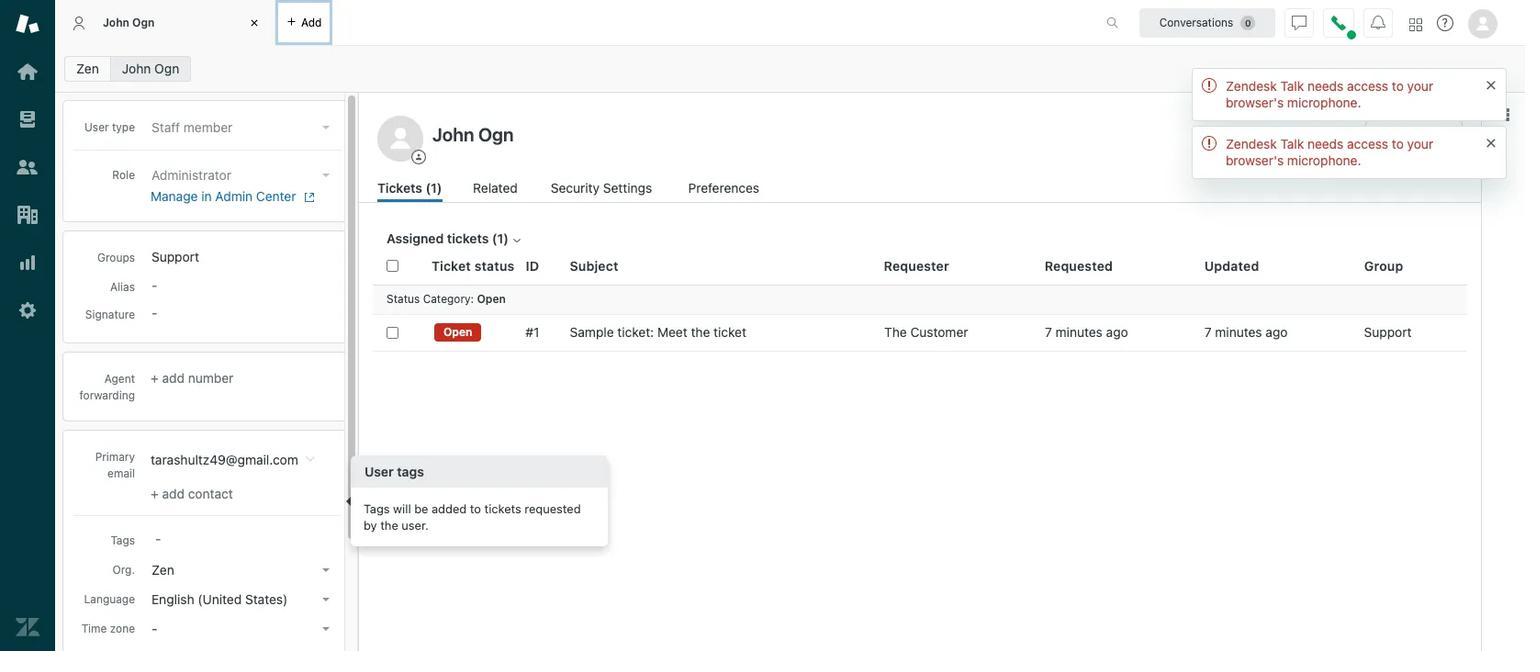 Task type: describe. For each thing, give the bounding box(es) containing it.
get started image
[[16, 60, 39, 84]]

+ new ticket button
[[1365, 120, 1463, 148]]

+ add number
[[151, 370, 234, 386]]

2 minutes from the left
[[1215, 324, 1262, 340]]

number
[[188, 370, 234, 386]]

customers image
[[16, 155, 39, 179]]

1 zendesk from the top
[[1226, 78, 1277, 94]]

(united
[[198, 591, 242, 607]]

zen button
[[146, 557, 337, 583]]

2 7 from the left
[[1205, 324, 1212, 340]]

category
[[423, 292, 471, 306]]

status category : open
[[387, 292, 506, 306]]

primary email
[[95, 450, 135, 480]]

requester
[[884, 258, 949, 273]]

microphone. for 2nd × button from the bottom
[[1287, 95, 1361, 110]]

user type
[[84, 120, 135, 134]]

john ogn inside tab
[[103, 15, 155, 29]]

0 horizontal spatial (1)
[[426, 180, 442, 196]]

staff
[[152, 119, 180, 135]]

tickets inside tags will be added to tickets requested by the user.
[[484, 502, 521, 517]]

member
[[184, 119, 233, 135]]

none checkbox inside grid
[[387, 326, 399, 338]]

1 zendesk talk needs access to your browser's microphone. from the top
[[1226, 78, 1434, 110]]

user tags
[[365, 464, 424, 480]]

1 ago from the left
[[1106, 324, 1128, 340]]

#1
[[526, 324, 539, 340]]

center
[[256, 188, 296, 204]]

id
[[526, 258, 539, 273]]

agent
[[104, 372, 135, 386]]

+ add contact
[[151, 486, 233, 501]]

type
[[112, 120, 135, 134]]

time zone
[[81, 622, 135, 635]]

john inside secondary element
[[122, 61, 151, 76]]

role
[[112, 168, 135, 182]]

ticket:
[[617, 324, 654, 340]]

user for user tags
[[365, 464, 394, 480]]

manage in admin center
[[151, 188, 296, 204]]

1 minutes from the left
[[1056, 324, 1103, 340]]

grid containing ticket status
[[359, 248, 1481, 651]]

group
[[1364, 258, 1404, 273]]

admin
[[215, 188, 253, 204]]

zen inside secondary element
[[76, 61, 99, 76]]

1 × from the top
[[1486, 73, 1497, 94]]

button displays agent's chat status as invisible. image
[[1292, 15, 1307, 30]]

sample
[[570, 324, 614, 340]]

language
[[84, 592, 135, 606]]

add inside dropdown button
[[301, 15, 322, 29]]

security settings
[[551, 180, 652, 196]]

:
[[471, 292, 474, 306]]

in
[[201, 188, 212, 204]]

related link
[[473, 178, 520, 202]]

conversations button
[[1140, 8, 1276, 37]]

agent forwarding
[[79, 372, 135, 402]]

john ogn inside secondary element
[[122, 61, 179, 76]]

1 vertical spatial support
[[1364, 324, 1412, 340]]

tabs tab list
[[55, 0, 1087, 46]]

groups
[[97, 251, 135, 264]]

customer
[[910, 324, 968, 340]]

2 × from the top
[[1486, 130, 1497, 151]]

ticket
[[714, 324, 747, 340]]

1 vertical spatial open
[[444, 325, 472, 339]]

organizations image
[[16, 203, 39, 227]]

0 vertical spatial tickets
[[447, 230, 489, 246]]

arrow down image for zen
[[322, 568, 330, 572]]

meet
[[657, 324, 688, 340]]

2 zendesk talk needs access to your browser's microphone. from the top
[[1226, 136, 1434, 168]]

forwarding
[[79, 388, 135, 402]]

states)
[[245, 591, 288, 607]]

1 access from the top
[[1347, 78, 1389, 94]]

english
[[152, 591, 194, 607]]

apps image
[[1496, 107, 1511, 122]]

main element
[[0, 0, 55, 651]]

updated
[[1205, 258, 1259, 273]]

zendesk products image
[[1410, 18, 1422, 31]]

sample ticket: meet the ticket link
[[570, 324, 747, 341]]

be
[[414, 502, 428, 517]]

status
[[387, 292, 420, 306]]

0 vertical spatial to
[[1392, 78, 1404, 94]]

contact
[[188, 486, 233, 501]]

1 7 minutes ago from the left
[[1045, 324, 1128, 340]]

2 × button from the top
[[1486, 130, 1497, 151]]

requested
[[1045, 258, 1113, 273]]

your for 2nd × button from the bottom
[[1407, 78, 1434, 94]]

the customer
[[884, 324, 968, 340]]

manage
[[151, 188, 198, 204]]

tickets (1) link
[[377, 178, 442, 202]]

subject
[[570, 258, 619, 273]]

your for 1st × button from the bottom of the page
[[1407, 136, 1434, 151]]

zen link
[[64, 56, 111, 82]]

added
[[432, 502, 467, 517]]

org.
[[112, 563, 135, 577]]

tickets (1)
[[377, 180, 442, 196]]

2 access from the top
[[1347, 136, 1389, 151]]

to inside tags will be added to tickets requested by the user.
[[470, 502, 481, 517]]

2 7 minutes ago from the left
[[1205, 324, 1288, 340]]

english (united states) button
[[146, 587, 337, 612]]

tarashultz49@gmail.com
[[151, 452, 298, 467]]

user for user type
[[84, 120, 109, 134]]

get help image
[[1437, 15, 1454, 31]]

Select All Tickets checkbox
[[387, 260, 399, 272]]

john inside tab
[[103, 15, 129, 29]]

zendesk image
[[16, 615, 39, 639]]

views image
[[16, 107, 39, 131]]

john ogn tab
[[55, 0, 275, 46]]

the inside grid
[[691, 324, 710, 340]]

administrator button
[[146, 163, 337, 188]]

close image
[[245, 14, 264, 32]]

preferences link
[[688, 178, 763, 202]]

microphone. for 1st × button from the bottom of the page
[[1287, 152, 1361, 168]]

manage in admin center link
[[151, 188, 330, 205]]

ticket status
[[432, 258, 515, 273]]

new
[[1387, 126, 1413, 141]]



Task type: vqa. For each thing, say whether or not it's contained in the screenshot.


Task type: locate. For each thing, give the bounding box(es) containing it.
to
[[1392, 78, 1404, 94], [1392, 136, 1404, 151], [470, 502, 481, 517]]

0 horizontal spatial the
[[380, 518, 398, 533]]

administrator
[[152, 167, 231, 183]]

arrow down image inside staff member button
[[322, 126, 330, 129]]

7 minutes ago down requested
[[1045, 324, 1128, 340]]

security
[[551, 180, 600, 196]]

1 vertical spatial tickets
[[484, 502, 521, 517]]

0 vertical spatial ogn
[[132, 15, 155, 29]]

0 horizontal spatial ticket
[[432, 258, 471, 273]]

open
[[477, 292, 506, 306], [444, 325, 472, 339]]

1 vertical spatial add
[[162, 370, 185, 386]]

ago
[[1106, 324, 1128, 340], [1266, 324, 1288, 340]]

1 vertical spatial (1)
[[492, 230, 509, 246]]

email
[[108, 466, 135, 480]]

john ogn
[[103, 15, 155, 29], [122, 61, 179, 76]]

the right the 'meet'
[[691, 324, 710, 340]]

zen inside button
[[152, 562, 174, 578]]

talk for 1st × button from the bottom of the page
[[1281, 136, 1304, 151]]

None checkbox
[[387, 326, 399, 338]]

0 vertical spatial john ogn
[[103, 15, 155, 29]]

needs for 2nd × button from the bottom
[[1308, 78, 1344, 94]]

- button
[[146, 616, 337, 642]]

0 vertical spatial access
[[1347, 78, 1389, 94]]

tags will be added to tickets requested by the user.
[[364, 502, 581, 533]]

security settings link
[[551, 178, 657, 202]]

time
[[81, 622, 107, 635]]

ogn inside tab
[[132, 15, 155, 29]]

1 microphone. from the top
[[1287, 95, 1361, 110]]

None text field
[[427, 120, 1358, 148]]

1 vertical spatial the
[[380, 518, 398, 533]]

1 your from the top
[[1407, 78, 1434, 94]]

1 × button from the top
[[1486, 73, 1497, 94]]

0 vertical spatial browser's
[[1226, 95, 1284, 110]]

browser's for 1st × button from the bottom of the page
[[1226, 152, 1284, 168]]

ticket right new
[[1416, 126, 1453, 141]]

7 minutes ago down updated
[[1205, 324, 1288, 340]]

ogn
[[132, 15, 155, 29], [154, 61, 179, 76]]

(1) up status
[[492, 230, 509, 246]]

0 vertical spatial needs
[[1308, 78, 1344, 94]]

0 vertical spatial × button
[[1486, 73, 1497, 94]]

4 arrow down image from the top
[[322, 598, 330, 601]]

+ left new
[[1375, 126, 1383, 141]]

user
[[84, 120, 109, 134], [365, 464, 394, 480]]

arrow down image inside administrator button
[[322, 174, 330, 177]]

microphone.
[[1287, 95, 1361, 110], [1287, 152, 1361, 168]]

0 horizontal spatial user
[[84, 120, 109, 134]]

staff member button
[[146, 115, 337, 140]]

0 vertical spatial microphone.
[[1287, 95, 1361, 110]]

john right zen link
[[122, 61, 151, 76]]

talk for 2nd × button from the bottom
[[1281, 78, 1304, 94]]

0 horizontal spatial ago
[[1106, 324, 1128, 340]]

1 vertical spatial zendesk
[[1226, 136, 1277, 151]]

primary
[[95, 450, 135, 464]]

1 talk from the top
[[1281, 78, 1304, 94]]

browser's for 2nd × button from the bottom
[[1226, 95, 1284, 110]]

the right by
[[380, 518, 398, 533]]

2 ago from the left
[[1266, 324, 1288, 340]]

2 vertical spatial +
[[151, 486, 159, 501]]

ticket inside button
[[1416, 126, 1453, 141]]

arrow down image for administrator
[[322, 174, 330, 177]]

ogn down john ogn tab
[[154, 61, 179, 76]]

john ogn down john ogn tab
[[122, 61, 179, 76]]

zen
[[76, 61, 99, 76], [152, 562, 174, 578]]

0 horizontal spatial 7 minutes ago
[[1045, 324, 1128, 340]]

arrow down image for staff member
[[322, 126, 330, 129]]

0 vertical spatial support
[[152, 249, 199, 264]]

1 vertical spatial your
[[1407, 136, 1434, 151]]

0 horizontal spatial 7
[[1045, 324, 1052, 340]]

related
[[473, 180, 518, 196]]

alias
[[110, 280, 135, 294]]

1 vertical spatial ×
[[1486, 130, 1497, 151]]

add for add number
[[162, 370, 185, 386]]

2 talk from the top
[[1281, 136, 1304, 151]]

arrow down image for english (united states)
[[322, 598, 330, 601]]

0 vertical spatial add
[[301, 15, 322, 29]]

1 needs from the top
[[1308, 78, 1344, 94]]

arrow down image
[[322, 126, 330, 129], [322, 174, 330, 177], [322, 568, 330, 572], [322, 598, 330, 601]]

tags for tags
[[111, 534, 135, 547]]

john ogn link
[[110, 56, 191, 82]]

0 vertical spatial (1)
[[426, 180, 442, 196]]

+ for + add contact
[[151, 486, 159, 501]]

1 horizontal spatial open
[[477, 292, 506, 306]]

1 horizontal spatial tags
[[364, 502, 390, 517]]

zen right get started icon on the left of page
[[76, 61, 99, 76]]

7 minutes ago
[[1045, 324, 1128, 340], [1205, 324, 1288, 340]]

support right 'groups'
[[152, 249, 199, 264]]

1 horizontal spatial 7 minutes ago
[[1205, 324, 1288, 340]]

× up 'apps' image
[[1486, 73, 1497, 94]]

tags up by
[[364, 502, 390, 517]]

0 vertical spatial the
[[691, 324, 710, 340]]

tags for tags will be added to tickets requested by the user.
[[364, 502, 390, 517]]

open right :
[[477, 292, 506, 306]]

1 vertical spatial × button
[[1486, 130, 1497, 151]]

0 vertical spatial talk
[[1281, 78, 1304, 94]]

1 arrow down image from the top
[[322, 126, 330, 129]]

tags inside tags will be added to tickets requested by the user.
[[364, 502, 390, 517]]

support down group
[[1364, 324, 1412, 340]]

2 vertical spatial to
[[470, 502, 481, 517]]

status
[[475, 258, 515, 273]]

0 vertical spatial zendesk talk needs access to your browser's microphone.
[[1226, 78, 1434, 110]]

add button
[[275, 0, 333, 45]]

tags
[[397, 464, 424, 480]]

0 vertical spatial ×
[[1486, 73, 1497, 94]]

1 vertical spatial access
[[1347, 136, 1389, 151]]

support
[[152, 249, 199, 264], [1364, 324, 1412, 340]]

tickets left requested
[[484, 502, 521, 517]]

2 microphone. from the top
[[1287, 152, 1361, 168]]

settings
[[603, 180, 652, 196]]

tags up org.
[[111, 534, 135, 547]]

- field
[[148, 529, 337, 549]]

user left "tags"
[[365, 464, 394, 480]]

2 browser's from the top
[[1226, 152, 1284, 168]]

2 needs from the top
[[1308, 136, 1344, 151]]

1 vertical spatial zendesk talk needs access to your browser's microphone.
[[1226, 136, 1434, 168]]

tickets
[[377, 180, 422, 196]]

assigned tickets (1)
[[387, 230, 509, 246]]

browser's
[[1226, 95, 1284, 110], [1226, 152, 1284, 168]]

0 horizontal spatial zen
[[76, 61, 99, 76]]

ogn up john ogn link
[[132, 15, 155, 29]]

access
[[1347, 78, 1389, 94], [1347, 136, 1389, 151]]

zendesk support image
[[16, 12, 39, 36]]

1 vertical spatial user
[[365, 464, 394, 480]]

the
[[691, 324, 710, 340], [380, 518, 398, 533]]

signature
[[85, 308, 135, 321]]

7 down requested
[[1045, 324, 1052, 340]]

0 vertical spatial user
[[84, 120, 109, 134]]

2 your from the top
[[1407, 136, 1434, 151]]

1 vertical spatial ticket
[[432, 258, 471, 273]]

1 horizontal spatial minutes
[[1215, 324, 1262, 340]]

1 7 from the left
[[1045, 324, 1052, 340]]

preferences
[[688, 180, 760, 196]]

0 horizontal spatial tags
[[111, 534, 135, 547]]

1 horizontal spatial the
[[691, 324, 710, 340]]

(1) right tickets
[[426, 180, 442, 196]]

zen up the english
[[152, 562, 174, 578]]

admin image
[[16, 298, 39, 322]]

2 vertical spatial add
[[162, 486, 185, 501]]

2 zendesk from the top
[[1226, 136, 1277, 151]]

the
[[884, 324, 907, 340]]

needs for 1st × button from the bottom of the page
[[1308, 136, 1344, 151]]

1 vertical spatial tags
[[111, 534, 135, 547]]

arrow down image inside 'english (united states)' button
[[322, 598, 330, 601]]

will
[[393, 502, 411, 517]]

open down "category"
[[444, 325, 472, 339]]

add for add contact
[[162, 486, 185, 501]]

0 vertical spatial tags
[[364, 502, 390, 517]]

×
[[1486, 73, 1497, 94], [1486, 130, 1497, 151]]

0 vertical spatial zen
[[76, 61, 99, 76]]

ogn inside secondary element
[[154, 61, 179, 76]]

user.
[[402, 518, 429, 533]]

by
[[364, 518, 377, 533]]

1 vertical spatial john ogn
[[122, 61, 179, 76]]

your
[[1407, 78, 1434, 94], [1407, 136, 1434, 151]]

add
[[301, 15, 322, 29], [162, 370, 185, 386], [162, 486, 185, 501]]

1 vertical spatial zen
[[152, 562, 174, 578]]

talk
[[1281, 78, 1304, 94], [1281, 136, 1304, 151]]

3 arrow down image from the top
[[322, 568, 330, 572]]

zendesk
[[1226, 78, 1277, 94], [1226, 136, 1277, 151]]

minutes
[[1056, 324, 1103, 340], [1215, 324, 1262, 340]]

7
[[1045, 324, 1052, 340], [1205, 324, 1212, 340]]

minutes down updated
[[1215, 324, 1262, 340]]

0 vertical spatial ticket
[[1416, 126, 1453, 141]]

1 vertical spatial +
[[151, 370, 159, 386]]

john up zen link
[[103, 15, 129, 29]]

conversations
[[1160, 15, 1234, 29]]

1 vertical spatial talk
[[1281, 136, 1304, 151]]

staff member
[[152, 119, 233, 135]]

reporting image
[[16, 251, 39, 275]]

minutes down requested
[[1056, 324, 1103, 340]]

1 vertical spatial john
[[122, 61, 151, 76]]

user left type
[[84, 120, 109, 134]]

1 vertical spatial browser's
[[1226, 152, 1284, 168]]

1 horizontal spatial zen
[[152, 562, 174, 578]]

assigned
[[387, 230, 444, 246]]

grid
[[359, 248, 1481, 651]]

0 vertical spatial +
[[1375, 126, 1383, 141]]

secondary element
[[55, 51, 1525, 87]]

(1)
[[426, 180, 442, 196], [492, 230, 509, 246]]

7 down updated
[[1205, 324, 1212, 340]]

0 vertical spatial open
[[477, 292, 506, 306]]

add right close image
[[301, 15, 322, 29]]

1 horizontal spatial ticket
[[1416, 126, 1453, 141]]

tickets up ticket status
[[447, 230, 489, 246]]

1 horizontal spatial support
[[1364, 324, 1412, 340]]

ticket down assigned tickets (1)
[[432, 258, 471, 273]]

1 vertical spatial to
[[1392, 136, 1404, 151]]

0 vertical spatial zendesk
[[1226, 78, 1277, 94]]

0 vertical spatial your
[[1407, 78, 1434, 94]]

2 arrow down image from the top
[[322, 174, 330, 177]]

+
[[1375, 126, 1383, 141], [151, 370, 159, 386], [151, 486, 159, 501]]

+ for + new ticket
[[1375, 126, 1383, 141]]

-
[[152, 621, 157, 636]]

arrow down image
[[322, 627, 330, 631]]

john ogn up john ogn link
[[103, 15, 155, 29]]

add left contact
[[162, 486, 185, 501]]

the inside tags will be added to tickets requested by the user.
[[380, 518, 398, 533]]

+ left contact
[[151, 486, 159, 501]]

notifications image
[[1371, 15, 1386, 30]]

1 vertical spatial needs
[[1308, 136, 1344, 151]]

1 vertical spatial microphone.
[[1287, 152, 1361, 168]]

english (united states)
[[152, 591, 288, 607]]

0 horizontal spatial open
[[444, 325, 472, 339]]

sample ticket: meet the ticket
[[570, 324, 747, 340]]

zone
[[110, 622, 135, 635]]

× button down 'apps' image
[[1486, 130, 1497, 151]]

0 horizontal spatial minutes
[[1056, 324, 1103, 340]]

+ for + add number
[[151, 370, 159, 386]]

arrow down image inside zen button
[[322, 568, 330, 572]]

+ inside button
[[1375, 126, 1383, 141]]

0 vertical spatial john
[[103, 15, 129, 29]]

requested
[[525, 502, 581, 517]]

1 horizontal spatial 7
[[1205, 324, 1212, 340]]

1 vertical spatial ogn
[[154, 61, 179, 76]]

add left number
[[162, 370, 185, 386]]

1 horizontal spatial (1)
[[492, 230, 509, 246]]

zendesk talk needs access to your browser's microphone.
[[1226, 78, 1434, 110], [1226, 136, 1434, 168]]

× button up 'apps' image
[[1486, 73, 1497, 94]]

+ new ticket
[[1375, 126, 1453, 141]]

× down 'apps' image
[[1486, 130, 1497, 151]]

+ right agent
[[151, 370, 159, 386]]

1 browser's from the top
[[1226, 95, 1284, 110]]

1 horizontal spatial user
[[365, 464, 394, 480]]

0 horizontal spatial support
[[152, 249, 199, 264]]

1 horizontal spatial ago
[[1266, 324, 1288, 340]]



